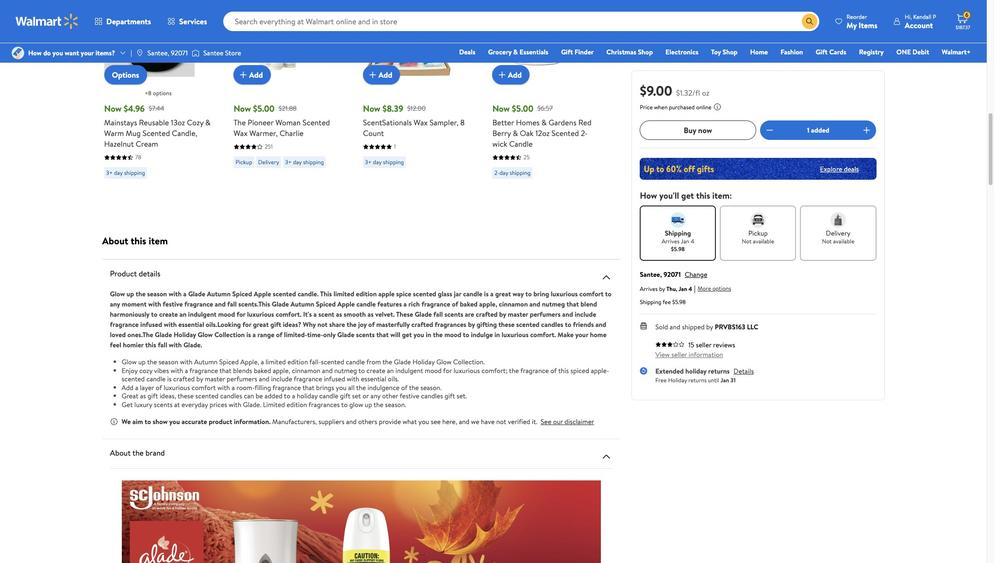Task type: vqa. For each thing, say whether or not it's contained in the screenshot.
the See on the bottom right
yes



Task type: describe. For each thing, give the bounding box(es) containing it.
sold and shipped by prvbs163 llc
[[656, 322, 759, 332]]

have
[[481, 417, 495, 427]]

thu,
[[667, 284, 678, 293]]

scented up rich
[[413, 289, 437, 299]]

see
[[541, 417, 552, 427]]

$7.44
[[149, 103, 164, 113]]

about the brand image
[[601, 451, 613, 463]]

gift cards
[[816, 47, 847, 57]]

up to sixty percent off deals. shop now. image
[[640, 158, 877, 180]]

do
[[43, 48, 51, 58]]

1 vertical spatial season.
[[385, 400, 407, 409]]

3.0667 stars out of 5, based on 15 seller reviews element
[[656, 342, 685, 347]]

scented left 'candle.'
[[273, 289, 296, 299]]

product
[[209, 417, 232, 427]]

you left see
[[419, 417, 430, 427]]

grocery & essentials
[[488, 47, 549, 57]]

about the brand
[[110, 447, 165, 458]]

cream
[[136, 138, 158, 149]]

infused inside glow up the season with autumn spiced apple, a limited edition fall-scented candle from the glade holiday glow collection. enjoy cozy vibes with a fragrance that blends baked apple, cinnamon and nutmeg to create an indulgent mood for luxurious comfort; the fragrance of this spiced apple- scented candle is crafted by master perfumers and include fragrance infused with essential oils. add a layer of luxurious comfort with a room-filling fragrance that brings you all the indulgence of the season. great as gift ideas, these scented candles can be added to a holiday candle gift set or any other festive candles gift set. get luxury scents at everyday prices with glade. limited edition fragrances to glow up the season.
[[324, 374, 345, 384]]

walmart image
[[16, 14, 79, 29]]

1 horizontal spatial not
[[497, 417, 507, 427]]

this inside glow up the season with autumn spiced apple, a limited edition fall-scented candle from the glade holiday glow collection. enjoy cozy vibes with a fragrance that blends baked apple, cinnamon and nutmeg to create an indulgent mood for luxurious comfort; the fragrance of this spiced apple- scented candle is crafted by master perfumers and include fragrance infused with essential oils. add a layer of luxurious comfort with a room-filling fragrance that brings you all the indulgence of the season. great as gift ideas, these scented candles can be added to a holiday candle gift set or any other festive candles gift set. get luxury scents at everyday prices with glade. limited edition fragrances to glow up the season.
[[559, 366, 569, 375]]

scented inside the now $4.96 $7.44 mainstays reusable 13oz cozy & warm mug scented candle, hazelnut cream
[[143, 128, 170, 138]]

of left spiced
[[551, 366, 557, 375]]

llc
[[748, 322, 759, 332]]

the right oils.
[[409, 383, 419, 392]]

create inside glow up the season with a glade autumn spiced apple scented candle. this limited edition apple spice scented glass jar candle is a great way to bring luxurious comfort to any moment with festive fragrance and fall scents.this glade autumn spiced apple candle features a rich fragrance of baked apple, cinnamon and nutmeg that blend harmoniously to create an indulgent mood for luxurious comfort. it's a scent as smooth as velvet. these glade fall scents are crafted by master perfumers and include fragrance infused with essential oils.looking for great gift ideas? why not share the joy of masterfully crafted fragrances by gifting these scented candles to friends and loved ones.the glade holiday glow collection is a range of limited-time-only glade scents that will get you in the mood to indulge in luxurious comfort. make your home feel homier this fall with glade.
[[159, 309, 178, 319]]

gift left set
[[340, 391, 351, 401]]

glow left collection.
[[437, 357, 452, 367]]

set.
[[457, 391, 467, 401]]

ideas,
[[160, 391, 176, 401]]

oak
[[520, 128, 534, 138]]

oils.
[[388, 374, 399, 384]]

1 horizontal spatial returns
[[709, 366, 730, 376]]

$9.00 $1.32/fl oz
[[640, 81, 710, 100]]

scented inside the now $5.00 $6.57 better homes & gardens red berry & oak 12oz scented 2- wick candle
[[552, 128, 580, 138]]

to up make
[[565, 320, 572, 329]]

shipping arrives jan 4 $5.98
[[662, 228, 695, 253]]

& left the 'oak'
[[513, 128, 518, 138]]

buy now
[[684, 125, 713, 135]]

buy now button
[[640, 120, 757, 140]]

candle up "ideas,"
[[147, 374, 166, 384]]

gardens
[[549, 117, 577, 128]]

0 horizontal spatial |
[[131, 48, 132, 58]]

2- inside the now $5.00 $6.57 better homes & gardens red berry & oak 12oz scented 2- wick candle
[[581, 128, 588, 138]]

1 horizontal spatial get
[[682, 189, 695, 202]]

1 vertical spatial apple
[[338, 299, 355, 309]]

loved
[[110, 330, 126, 340]]

4 product group from the left
[[493, 0, 601, 198]]

scented inside now $5.00 $21.88 the pioneer woman scented wax warmer, charlie
[[303, 117, 330, 128]]

harmoniously
[[110, 309, 150, 319]]

increase quantity glade 1 wick scented candle, autumn spiced apple, fragrance infused with essential oils, 3.4 oz, current quantity 1 image
[[862, 124, 873, 136]]

1 horizontal spatial fall
[[228, 299, 237, 309]]

0 horizontal spatial mood
[[218, 309, 235, 319]]

manufacturers,
[[272, 417, 317, 427]]

prvbs163
[[715, 322, 746, 332]]

add to cart image for now $5.00
[[497, 69, 508, 81]]

by inside arrives by thu, jan 4 | more options
[[660, 284, 666, 293]]

view
[[656, 350, 670, 360]]

to left indulge
[[463, 330, 470, 340]]

electronics link
[[662, 47, 703, 57]]

day for now $5.00
[[500, 169, 509, 177]]

p
[[934, 12, 937, 21]]

1 horizontal spatial is
[[247, 330, 251, 340]]

cozy
[[139, 366, 153, 375]]

delivery not available
[[823, 228, 855, 245]]

1 horizontal spatial crafted
[[412, 320, 434, 329]]

only
[[323, 330, 336, 340]]

and right fall- in the left of the page
[[322, 366, 333, 375]]

Walmart Site-Wide search field
[[223, 12, 820, 31]]

1 horizontal spatial as
[[336, 309, 342, 319]]

reusable
[[139, 117, 169, 128]]

scents inside glow up the season with autumn spiced apple, a limited edition fall-scented candle from the glade holiday glow collection. enjoy cozy vibes with a fragrance that blends baked apple, cinnamon and nutmeg to create an indulgent mood for luxurious comfort; the fragrance of this spiced apple- scented candle is crafted by master perfumers and include fragrance infused with essential oils. add a layer of luxurious comfort with a room-filling fragrance that brings you all the indulgence of the season. great as gift ideas, these scented candles can be added to a holiday candle gift set or any other festive candles gift set. get luxury scents at everyday prices with glade. limited edition fragrances to glow up the season.
[[154, 400, 173, 409]]

baked inside glow up the season with autumn spiced apple, a limited edition fall-scented candle from the glade holiday glow collection. enjoy cozy vibes with a fragrance that blends baked apple, cinnamon and nutmeg to create an indulgent mood for luxurious comfort; the fragrance of this spiced apple- scented candle is crafted by master perfumers and include fragrance infused with essential oils. add a layer of luxurious comfort with a room-filling fragrance that brings you all the indulgence of the season. great as gift ideas, these scented candles can be added to a holiday candle gift set or any other festive candles gift set. get luxury scents at everyday prices with glade. limited edition fragrances to glow up the season.
[[254, 366, 271, 375]]

and right sold
[[670, 322, 681, 332]]

be
[[256, 391, 263, 401]]

intent image for pickup image
[[751, 212, 767, 228]]

1 vertical spatial spiced
[[316, 299, 336, 309]]

1 in from the left
[[426, 330, 432, 340]]

luxurious right indulge
[[502, 330, 529, 340]]

this left item:
[[697, 189, 711, 202]]

of right the joy
[[369, 320, 375, 329]]

fragrances inside glow up the season with autumn spiced apple, a limited edition fall-scented candle from the glade holiday glow collection. enjoy cozy vibes with a fragrance that blends baked apple, cinnamon and nutmeg to create an indulgent mood for luxurious comfort; the fragrance of this spiced apple- scented candle is crafted by master perfumers and include fragrance infused with essential oils. add a layer of luxurious comfort with a room-filling fragrance that brings you all the indulgence of the season. great as gift ideas, these scented candles can be added to a holiday candle gift set or any other festive candles gift set. get luxury scents at everyday prices with glade. limited edition fragrances to glow up the season.
[[309, 400, 340, 409]]

scented up the accurate
[[196, 391, 219, 401]]

more options button
[[698, 284, 732, 293]]

candle left from
[[346, 357, 365, 367]]

and down "bring"
[[530, 299, 541, 309]]

the right or
[[374, 400, 384, 409]]

and up 'home'
[[596, 320, 607, 329]]

and left the others
[[346, 417, 357, 427]]

electronics
[[666, 47, 699, 57]]

show
[[153, 417, 168, 427]]

master inside glow up the season with a glade autumn spiced apple scented candle. this limited edition apple spice scented glass jar candle is a great way to bring luxurious comfort to any moment with festive fragrance and fall scents.this glade autumn spiced apple candle features a rich fragrance of baked apple, cinnamon and nutmeg that blend harmoniously to create an indulgent mood for luxurious comfort. it's a scent as smooth as velvet. these glade fall scents are crafted by master perfumers and include fragrance infused with essential oils.looking for great gift ideas? why not share the joy of masterfully crafted fragrances by gifting these scented candles to friends and loved ones.the glade holiday glow collection is a range of limited-time-only glade scents that will get you in the mood to indulge in luxurious comfort. make your home feel homier this fall with glade.
[[508, 309, 529, 319]]

layer
[[140, 383, 154, 392]]

the right comfort;
[[510, 366, 519, 375]]

infused inside glow up the season with a glade autumn spiced apple scented candle. this limited edition apple spice scented glass jar candle is a great way to bring luxurious comfort to any moment with festive fragrance and fall scents.this glade autumn spiced apple candle features a rich fragrance of baked apple, cinnamon and nutmeg that blend harmoniously to create an indulgent mood for luxurious comfort. it's a scent as smooth as velvet. these glade fall scents are crafted by master perfumers and include fragrance infused with essential oils.looking for great gift ideas? why not share the joy of masterfully crafted fragrances by gifting these scented candles to friends and loved ones.the glade holiday glow collection is a range of limited-time-only glade scents that will get you in the mood to indulge in luxurious comfort. make your home feel homier this fall with glade.
[[140, 320, 162, 329]]

item:
[[713, 189, 733, 202]]

see
[[431, 417, 441, 427]]

0 vertical spatial autumn
[[207, 289, 231, 299]]

fragrance right comfort;
[[521, 366, 549, 375]]

fragrance up "everyday"
[[190, 366, 218, 375]]

share
[[329, 320, 345, 329]]

candle up the smooth
[[357, 299, 376, 309]]

intent image for delivery image
[[831, 212, 847, 228]]

hazelnut
[[104, 138, 134, 149]]

up for glow up the season with a glade autumn spiced apple scented candle. this limited edition apple spice scented glass jar candle is a great way to bring luxurious comfort to any moment with festive fragrance and fall scents.this glade autumn spiced apple candle features a rich fragrance of baked apple, cinnamon and nutmeg that blend harmoniously to create an indulgent mood for luxurious comfort. it's a scent as smooth as velvet. these glade fall scents are crafted by master perfumers and include fragrance infused with essential oils.looking for great gift ideas? why not share the joy of masterfully crafted fragrances by gifting these scented candles to friends and loved ones.the glade holiday glow collection is a range of limited-time-only glade scents that will get you in the mood to indulge in luxurious comfort. make your home feel homier this fall with glade.
[[127, 289, 134, 299]]

1 horizontal spatial candles
[[421, 391, 443, 401]]

fragrance up oils.looking
[[185, 299, 213, 309]]

warmer,
[[250, 128, 278, 138]]

can
[[244, 391, 254, 401]]

blends
[[233, 366, 252, 375]]

that left 'blends' on the left of the page
[[220, 366, 232, 375]]

add to cart image
[[238, 69, 249, 81]]

1 horizontal spatial 3+
[[285, 158, 292, 166]]

free
[[656, 376, 667, 384]]

next slide for more savings list image
[[589, 14, 613, 37]]

cinnamon inside glow up the season with a glade autumn spiced apple scented candle. this limited edition apple spice scented glass jar candle is a great way to bring luxurious comfort to any moment with festive fragrance and fall scents.this glade autumn spiced apple candle features a rich fragrance of baked apple, cinnamon and nutmeg that blend harmoniously to create an indulgent mood for luxurious comfort. it's a scent as smooth as velvet. these glade fall scents are crafted by master perfumers and include fragrance infused with essential oils.looking for great gift ideas? why not share the joy of masterfully crafted fragrances by gifting these scented candles to friends and loved ones.the glade holiday glow collection is a range of limited-time-only glade scents that will get you in the mood to indulge in luxurious comfort. make your home feel homier this fall with glade.
[[499, 299, 528, 309]]

2 horizontal spatial as
[[368, 309, 374, 319]]

include inside glow up the season with a glade autumn spiced apple scented candle. this limited edition apple spice scented glass jar candle is a great way to bring luxurious comfort to any moment with festive fragrance and fall scents.this glade autumn spiced apple candle features a rich fragrance of baked apple, cinnamon and nutmeg that blend harmoniously to create an indulgent mood for luxurious comfort. it's a scent as smooth as velvet. these glade fall scents are crafted by master perfumers and include fragrance infused with essential oils.looking for great gift ideas? why not share the joy of masterfully crafted fragrances by gifting these scented candles to friends and loved ones.the glade holiday glow collection is a range of limited-time-only glade scents that will get you in the mood to indulge in luxurious comfort. make your home feel homier this fall with glade.
[[575, 309, 597, 319]]

these inside glow up the season with autumn spiced apple, a limited edition fall-scented candle from the glade holiday glow collection. enjoy cozy vibes with a fragrance that blends baked apple, cinnamon and nutmeg to create an indulgent mood for luxurious comfort; the fragrance of this spiced apple- scented candle is crafted by master perfumers and include fragrance infused with essential oils. add a layer of luxurious comfort with a room-filling fragrance that brings you all the indulgence of the season. great as gift ideas, these scented candles can be added to a holiday candle gift set or any other festive candles gift set. get luxury scents at everyday prices with glade. limited edition fragrances to glow up the season.
[[178, 391, 194, 401]]

santee store
[[204, 48, 241, 58]]

you inside glow up the season with autumn spiced apple, a limited edition fall-scented candle from the glade holiday glow collection. enjoy cozy vibes with a fragrance that blends baked apple, cinnamon and nutmeg to create an indulgent mood for luxurious comfort; the fragrance of this spiced apple- scented candle is crafted by master perfumers and include fragrance infused with essential oils. add a layer of luxurious comfort with a room-filling fragrance that brings you all the indulgence of the season. great as gift ideas, these scented candles can be added to a holiday candle gift set or any other festive candles gift set. get luxury scents at everyday prices with glade. limited edition fragrances to glow up the season.
[[336, 383, 347, 392]]

fragrance down glass
[[422, 299, 451, 309]]

2 vertical spatial fall
[[158, 340, 167, 350]]

the down glass
[[433, 330, 443, 340]]

not for pickup
[[743, 237, 752, 245]]

$21.88
[[279, 103, 297, 113]]

1 horizontal spatial 3+ day shipping
[[285, 158, 324, 166]]

price when purchased online
[[640, 103, 712, 111]]

apple
[[379, 289, 395, 299]]

luxurious up set.
[[454, 366, 480, 375]]

of right oils.
[[402, 383, 408, 392]]

that left brings
[[303, 383, 315, 392]]

92071 for santee, 92071 change
[[664, 270, 681, 279]]

berry
[[493, 128, 511, 138]]

fragrances inside glow up the season with a glade autumn spiced apple scented candle. this limited edition apple spice scented glass jar candle is a great way to bring luxurious comfort to any moment with festive fragrance and fall scents.this glade autumn spiced apple candle features a rich fragrance of baked apple, cinnamon and nutmeg that blend harmoniously to create an indulgent mood for luxurious comfort. it's a scent as smooth as velvet. these glade fall scents are crafted by master perfumers and include fragrance infused with essential oils.looking for great gift ideas? why not share the joy of masterfully crafted fragrances by gifting these scented candles to friends and loved ones.the glade holiday glow collection is a range of limited-time-only glade scents that will get you in the mood to indulge in luxurious comfort. make your home feel homier this fall with glade.
[[435, 320, 467, 329]]

great
[[122, 391, 139, 401]]

gift left "ideas,"
[[148, 391, 158, 401]]

2 horizontal spatial is
[[485, 289, 489, 299]]

master inside glow up the season with autumn spiced apple, a limited edition fall-scented candle from the glade holiday glow collection. enjoy cozy vibes with a fragrance that blends baked apple, cinnamon and nutmeg to create an indulgent mood for luxurious comfort; the fragrance of this spiced apple- scented candle is crafted by master perfumers and include fragrance infused with essential oils. add a layer of luxurious comfort with a room-filling fragrance that brings you all the indulgence of the season. great as gift ideas, these scented candles can be added to a holiday candle gift set or any other festive candles gift set. get luxury scents at everyday prices with glade. limited edition fragrances to glow up the season.
[[205, 374, 225, 384]]

departments
[[106, 16, 151, 27]]

1 horizontal spatial scents
[[356, 330, 375, 340]]

and up be
[[259, 374, 270, 384]]

not for delivery
[[823, 237, 833, 245]]

and left the we
[[459, 417, 470, 427]]

of right 'range'
[[276, 330, 283, 340]]

1 horizontal spatial |
[[695, 283, 696, 294]]

scented up great
[[122, 374, 145, 384]]

1 vertical spatial autumn
[[291, 299, 315, 309]]

$5.98 inside shipping arrives jan 4 $5.98
[[672, 245, 685, 253]]

3+ day shipping for now $8.39
[[365, 158, 404, 166]]

the left brand
[[133, 447, 144, 458]]

the up moment
[[136, 289, 146, 299]]

0 vertical spatial for
[[237, 309, 246, 319]]

glow up the season with a glade autumn spiced apple scented candle. this limited edition apple spice scented glass jar candle is a great way to bring luxurious comfort to any moment with festive fragrance and fall scents.this glade autumn spiced apple candle features a rich fragrance of baked apple, cinnamon and nutmeg that blend harmoniously to create an indulgent mood for luxurious comfort. it's a scent as smooth as velvet. these glade fall scents are crafted by master perfumers and include fragrance infused with essential oils.looking for great gift ideas? why not share the joy of masterfully crafted fragrances by gifting these scented candles to friends and loved ones.the glade holiday glow collection is a range of limited-time-only glade scents that will get you in the mood to indulge in luxurious comfort. make your home feel homier this fall with glade.
[[110, 289, 612, 350]]

0 vertical spatial added
[[812, 125, 830, 135]]

add for now $5.00 $6.57 better homes & gardens red berry & oak 12oz scented 2- wick candle
[[508, 69, 522, 80]]

what
[[403, 417, 417, 427]]

get inside glow up the season with a glade autumn spiced apple scented candle. this limited edition apple spice scented glass jar candle is a great way to bring luxurious comfort to any moment with festive fragrance and fall scents.this glade autumn spiced apple candle features a rich fragrance of baked apple, cinnamon and nutmeg that blend harmoniously to create an indulgent mood for luxurious comfort. it's a scent as smooth as velvet. these glade fall scents are crafted by master perfumers and include fragrance infused with essential oils.looking for great gift ideas? why not share the joy of masterfully crafted fragrances by gifting these scented candles to friends and loved ones.the glade holiday glow collection is a range of limited-time-only glade scents that will get you in the mood to indulge in luxurious comfort. make your home feel homier this fall with glade.
[[402, 330, 412, 340]]

for inside glow up the season with autumn spiced apple, a limited edition fall-scented candle from the glade holiday glow collection. enjoy cozy vibes with a fragrance that blends baked apple, cinnamon and nutmeg to create an indulgent mood for luxurious comfort; the fragrance of this spiced apple- scented candle is crafted by master perfumers and include fragrance infused with essential oils. add a layer of luxurious comfort with a room-filling fragrance that brings you all the indulgence of the season. great as gift ideas, these scented candles can be added to a holiday candle gift set or any other festive candles gift set. get luxury scents at everyday prices with glade. limited edition fragrances to glow up the season.
[[444, 366, 452, 375]]

nutmeg inside glow up the season with a glade autumn spiced apple scented candle. this limited edition apple spice scented glass jar candle is a great way to bring luxurious comfort to any moment with festive fragrance and fall scents.this glade autumn spiced apple candle features a rich fragrance of baked apple, cinnamon and nutmeg that blend harmoniously to create an indulgent mood for luxurious comfort. it's a scent as smooth as velvet. these glade fall scents are crafted by master perfumers and include fragrance infused with essential oils.looking for great gift ideas? why not share the joy of masterfully crafted fragrances by gifting these scented candles to friends and loved ones.the glade holiday glow collection is a range of limited-time-only glade scents that will get you in the mood to indulge in luxurious comfort. make your home feel homier this fall with glade.
[[542, 299, 565, 309]]

2 horizontal spatial fall
[[434, 309, 443, 319]]

glow up moment
[[110, 289, 125, 299]]

luxurious right "bring"
[[551, 289, 578, 299]]

toy shop
[[712, 47, 738, 57]]

items
[[859, 20, 878, 30]]

wax inside now $5.00 $21.88 the pioneer woman scented wax warmer, charlie
[[234, 128, 248, 138]]

by right are
[[500, 309, 507, 319]]

the right from
[[383, 357, 393, 367]]

glow down oils.looking
[[198, 330, 213, 340]]

add for now $8.39 $12.00 scentsationals wax sampler, 8 count
[[379, 69, 393, 80]]

to right aim
[[145, 417, 151, 427]]

0 vertical spatial scents
[[445, 309, 464, 319]]

2 in from the left
[[495, 330, 500, 340]]

8
[[461, 117, 465, 128]]

day for now $4.96
[[114, 169, 123, 177]]

0 vertical spatial spiced
[[232, 289, 252, 299]]

0 horizontal spatial candles
[[220, 391, 242, 401]]

78
[[135, 153, 141, 161]]

2 vertical spatial up
[[365, 400, 372, 409]]

not inside glow up the season with a glade autumn spiced apple scented candle. this limited edition apple spice scented glass jar candle is a great way to bring luxurious comfort to any moment with festive fragrance and fall scents.this glade autumn spiced apple candle features a rich fragrance of baked apple, cinnamon and nutmeg that blend harmoniously to create an indulgent mood for luxurious comfort. it's a scent as smooth as velvet. these glade fall scents are crafted by master perfumers and include fragrance infused with essential oils.looking for great gift ideas? why not share the joy of masterfully crafted fragrances by gifting these scented candles to friends and loved ones.the glade holiday glow collection is a range of limited-time-only glade scents that will get you in the mood to indulge in luxurious comfort. make your home feel homier this fall with glade.
[[318, 320, 328, 329]]

1  added
[[808, 125, 830, 135]]

that left will
[[377, 330, 389, 340]]

view seller information
[[656, 350, 724, 360]]

how for how you'll get this item:
[[640, 189, 658, 202]]

the right the enjoy
[[147, 357, 157, 367]]

gift cards link
[[812, 47, 852, 57]]

 image for how do you want your items?
[[12, 47, 24, 59]]

candle.
[[298, 289, 319, 299]]

scented down way
[[517, 320, 540, 329]]

mainstays reusable 13oz cozy & warm mug scented candle, hazelnut cream image
[[104, 0, 195, 77]]

1 horizontal spatial season.
[[421, 383, 442, 392]]

to left from
[[359, 366, 365, 375]]

fragrance down fall- in the left of the page
[[294, 374, 322, 384]]

add button for now $5.00 $21.88 the pioneer woman scented wax warmer, charlie
[[234, 65, 271, 85]]

all
[[348, 383, 355, 392]]

mainstays
[[104, 117, 137, 128]]

details
[[734, 366, 755, 376]]

verified
[[508, 417, 531, 427]]

decrease quantity glade 1 wick scented candle, autumn spiced apple, fragrance infused with essential oils, 3.4 oz, current quantity 1 image
[[765, 124, 776, 136]]

product group containing now $8.39
[[363, 0, 471, 198]]

that left blend
[[567, 299, 579, 309]]

spiced inside glow up the season with autumn spiced apple, a limited edition fall-scented candle from the glade holiday glow collection. enjoy cozy vibes with a fragrance that blends baked apple, cinnamon and nutmeg to create an indulgent mood for luxurious comfort; the fragrance of this spiced apple- scented candle is crafted by master perfumers and include fragrance infused with essential oils. add a layer of luxurious comfort with a room-filling fragrance that brings you all the indulgence of the season. great as gift ideas, these scented candles can be added to a holiday candle gift set or any other festive candles gift set. get luxury scents at everyday prices with glade. limited edition fragrances to glow up the season.
[[219, 357, 239, 367]]

include inside glow up the season with autumn spiced apple, a limited edition fall-scented candle from the glade holiday glow collection. enjoy cozy vibes with a fragrance that blends baked apple, cinnamon and nutmeg to create an indulgent mood for luxurious comfort; the fragrance of this spiced apple- scented candle is crafted by master perfumers and include fragrance infused with essential oils. add a layer of luxurious comfort with a room-filling fragrance that brings you all the indulgence of the season. great as gift ideas, these scented candles can be added to a holiday candle gift set or any other festive candles gift set. get luxury scents at everyday prices with glade. limited edition fragrances to glow up the season.
[[271, 374, 293, 384]]

1 horizontal spatial comfort.
[[531, 330, 557, 340]]

 image for santee, 92071
[[136, 49, 144, 57]]

scented up brings
[[321, 357, 344, 367]]

shipping for now $5.00
[[510, 169, 531, 177]]

moment
[[122, 299, 147, 309]]

about for about the brand
[[110, 447, 131, 458]]

luxurious down scents.this
[[247, 309, 274, 319]]

jan inside arrives by thu, jan 4 | more options
[[679, 284, 688, 293]]

walmart+
[[943, 47, 972, 57]]

or
[[363, 391, 369, 401]]

better
[[493, 117, 515, 128]]

you right show
[[169, 417, 180, 427]]

jan inside shipping arrives jan 4 $5.98
[[681, 237, 690, 245]]

comfort inside glow up the season with a glade autumn spiced apple scented candle. this limited edition apple spice scented glass jar candle is a great way to bring luxurious comfort to any moment with festive fragrance and fall scents.this glade autumn spiced apple candle features a rich fragrance of baked apple, cinnamon and nutmeg that blend harmoniously to create an indulgent mood for luxurious comfort. it's a scent as smooth as velvet. these glade fall scents are crafted by master perfumers and include fragrance infused with essential oils.looking for great gift ideas? why not share the joy of masterfully crafted fragrances by gifting these scented candles to friends and loved ones.the glade holiday glow collection is a range of limited-time-only glade scents that will get you in the mood to indulge in luxurious comfort. make your home feel homier this fall with glade.
[[580, 289, 604, 299]]

toy
[[712, 47, 722, 57]]

candle left all
[[320, 391, 339, 401]]

scents.this
[[239, 299, 270, 309]]

gift finder link
[[557, 47, 599, 57]]

up for glow up the season with autumn spiced apple, a limited edition fall-scented candle from the glade holiday glow collection. enjoy cozy vibes with a fragrance that blends baked apple, cinnamon and nutmeg to create an indulgent mood for luxurious comfort; the fragrance of this spiced apple- scented candle is crafted by master perfumers and include fragrance infused with essential oils. add a layer of luxurious comfort with a room-filling fragrance that brings you all the indulgence of the season. great as gift ideas, these scented candles can be added to a holiday candle gift set or any other festive candles gift set. get luxury scents at everyday prices with glade. limited edition fragrances to glow up the season.
[[138, 357, 146, 367]]

gift inside glow up the season with a glade autumn spiced apple scented candle. this limited edition apple spice scented glass jar candle is a great way to bring luxurious comfort to any moment with festive fragrance and fall scents.this glade autumn spiced apple candle features a rich fragrance of baked apple, cinnamon and nutmeg that blend harmoniously to create an indulgent mood for luxurious comfort. it's a scent as smooth as velvet. these glade fall scents are crafted by master perfumers and include fragrance infused with essential oils.looking for great gift ideas? why not share the joy of masterfully crafted fragrances by gifting these scented candles to friends and loved ones.the glade holiday glow collection is a range of limited-time-only glade scents that will get you in the mood to indulge in luxurious comfort. make your home feel homier this fall with glade.
[[271, 320, 282, 329]]

grocery
[[488, 47, 512, 57]]

oz
[[703, 87, 710, 98]]

glade inside glow up the season with autumn spiced apple, a limited edition fall-scented candle from the glade holiday glow collection. enjoy cozy vibes with a fragrance that blends baked apple, cinnamon and nutmeg to create an indulgent mood for luxurious comfort; the fragrance of this spiced apple- scented candle is crafted by master perfumers and include fragrance infused with essential oils. add a layer of luxurious comfort with a room-filling fragrance that brings you all the indulgence of the season. great as gift ideas, these scented candles can be added to a holiday candle gift set or any other festive candles gift set. get luxury scents at everyday prices with glade. limited edition fragrances to glow up the season.
[[394, 357, 411, 367]]

an inside glow up the season with a glade autumn spiced apple scented candle. this limited edition apple spice scented glass jar candle is a great way to bring luxurious comfort to any moment with festive fragrance and fall scents.this glade autumn spiced apple candle features a rich fragrance of baked apple, cinnamon and nutmeg that blend harmoniously to create an indulgent mood for luxurious comfort. it's a scent as smooth as velvet. these glade fall scents are crafted by master perfumers and include fragrance infused with essential oils.looking for great gift ideas? why not share the joy of masterfully crafted fragrances by gifting these scented candles to friends and loved ones.the glade holiday glow collection is a range of limited-time-only glade scents that will get you in the mood to indulge in luxurious comfort. make your home feel homier this fall with glade.
[[180, 309, 187, 319]]

glow up the season with autumn spiced apple, a limited edition fall-scented candle from the glade holiday glow collection. enjoy cozy vibes with a fragrance that blends baked apple, cinnamon and nutmeg to create an indulgent mood for luxurious comfort; the fragrance of this spiced apple- scented candle is crafted by master perfumers and include fragrance infused with essential oils. add a layer of luxurious comfort with a room-filling fragrance that brings you all the indulgence of the season. great as gift ideas, these scented candles can be added to a holiday candle gift set or any other festive candles gift set. get luxury scents at everyday prices with glade. limited edition fragrances to glow up the season.
[[122, 357, 610, 409]]

& down $6.57
[[542, 117, 547, 128]]

the down the smooth
[[347, 320, 357, 329]]

& right grocery
[[514, 47, 518, 57]]

and up friends
[[563, 309, 574, 319]]

1 vertical spatial edition
[[288, 357, 308, 367]]

make
[[558, 330, 574, 340]]

comfort;
[[482, 366, 508, 375]]

edition inside glow up the season with a glade autumn spiced apple scented candle. this limited edition apple spice scented glass jar candle is a great way to bring luxurious comfort to any moment with festive fragrance and fall scents.this glade autumn spiced apple candle features a rich fragrance of baked apple, cinnamon and nutmeg that blend harmoniously to create an indulgent mood for luxurious comfort. it's a scent as smooth as velvet. these glade fall scents are crafted by master perfumers and include fragrance infused with essential oils.looking for great gift ideas? why not share the joy of masterfully crafted fragrances by gifting these scented candles to friends and loved ones.the glade holiday glow collection is a range of limited-time-only glade scents that will get you in the mood to indulge in luxurious comfort. make your home feel homier this fall with glade.
[[356, 289, 377, 299]]

now for now $4.96 $7.44 mainstays reusable 13oz cozy & warm mug scented candle, hazelnut cream
[[104, 103, 122, 115]]

by right the shipped
[[707, 322, 714, 332]]

0 vertical spatial great
[[496, 289, 511, 299]]

holiday inside extended holiday returns details free holiday returns until jan 31
[[669, 376, 688, 384]]

0 horizontal spatial returns
[[689, 376, 707, 384]]

fragrance down harmoniously
[[110, 320, 139, 329]]

1 vertical spatial for
[[243, 320, 252, 329]]

1 vertical spatial 2-
[[495, 169, 500, 177]]

glass
[[438, 289, 453, 299]]

aim
[[133, 417, 143, 427]]

0 vertical spatial comfort.
[[276, 309, 302, 319]]

details
[[139, 268, 161, 279]]

santee, for santee, 92071 change
[[640, 270, 663, 279]]

of down jar
[[452, 299, 459, 309]]

why
[[303, 320, 316, 329]]

to right filling
[[284, 391, 291, 401]]

to right way
[[526, 289, 532, 299]]

create inside glow up the season with autumn spiced apple, a limited edition fall-scented candle from the glade holiday glow collection. enjoy cozy vibes with a fragrance that blends baked apple, cinnamon and nutmeg to create an indulgent mood for luxurious comfort; the fragrance of this spiced apple- scented candle is crafted by master perfumers and include fragrance infused with essential oils. add a layer of luxurious comfort with a room-filling fragrance that brings you all the indulgence of the season. great as gift ideas, these scented candles can be added to a holiday candle gift set or any other festive candles gift set. get luxury scents at everyday prices with glade. limited edition fragrances to glow up the season.
[[367, 366, 386, 375]]

options
[[112, 69, 139, 80]]

explore deals link
[[817, 160, 864, 178]]

fashion link
[[777, 47, 808, 57]]

fashion
[[781, 47, 804, 57]]

deals
[[845, 164, 860, 174]]

want
[[65, 48, 79, 58]]

holiday inside extended holiday returns details free holiday returns until jan 31
[[686, 366, 707, 376]]

extended holiday returns details free holiday returns until jan 31
[[656, 366, 755, 384]]

of right layer
[[156, 383, 162, 392]]

1 vertical spatial $5.98
[[673, 298, 686, 306]]

1 vertical spatial mood
[[445, 330, 462, 340]]

13oz
[[171, 117, 185, 128]]

& inside the now $4.96 $7.44 mainstays reusable 13oz cozy & warm mug scented candle, hazelnut cream
[[206, 117, 211, 128]]

2 vertical spatial edition
[[287, 400, 307, 409]]

kendall
[[914, 12, 932, 21]]

add to cart image for now $8.39
[[367, 69, 379, 81]]

day down the charlie
[[293, 158, 302, 166]]



Task type: locate. For each thing, give the bounding box(es) containing it.
gift left set.
[[445, 391, 455, 401]]

1 vertical spatial comfort.
[[531, 330, 557, 340]]

seller for view
[[672, 350, 688, 360]]

1 available from the left
[[754, 237, 775, 245]]

shipping down intent image for shipping
[[666, 228, 692, 238]]

1 horizontal spatial scented
[[303, 117, 330, 128]]

santee, for santee, 92071
[[148, 48, 169, 58]]

1 vertical spatial how
[[640, 189, 658, 202]]

$5.00 for now $5.00 $21.88 the pioneer woman scented wax warmer, charlie
[[253, 103, 275, 115]]

now for now $5.00 $21.88 the pioneer woman scented wax warmer, charlie
[[234, 103, 251, 115]]

0 vertical spatial crafted
[[476, 309, 498, 319]]

count
[[363, 128, 384, 138]]

this inside glow up the season with a glade autumn spiced apple scented candle. this limited edition apple spice scented glass jar candle is a great way to bring luxurious comfort to any moment with festive fragrance and fall scents.this glade autumn spiced apple candle features a rich fragrance of baked apple, cinnamon and nutmeg that blend harmoniously to create an indulgent mood for luxurious comfort. it's a scent as smooth as velvet. these glade fall scents are crafted by master perfumers and include fragrance infused with essential oils.looking for great gift ideas? why not share the joy of masterfully crafted fragrances by gifting these scented candles to friends and loved ones.the glade holiday glow collection is a range of limited-time-only glade scents that will get you in the mood to indulge in luxurious comfort. make your home feel homier this fall with glade.
[[145, 340, 156, 350]]

arrives inside arrives by thu, jan 4 | more options
[[640, 284, 658, 293]]

1 horizontal spatial any
[[371, 391, 381, 401]]

master up prices
[[205, 374, 225, 384]]

delivery inside 'delivery not available'
[[827, 228, 851, 238]]

1 horizontal spatial these
[[499, 320, 515, 329]]

apple, right apple,
[[273, 366, 290, 375]]

shop inside "link"
[[639, 47, 654, 57]]

spiced
[[232, 289, 252, 299], [316, 299, 336, 309], [219, 357, 239, 367]]

spiced left apple,
[[219, 357, 239, 367]]

rich
[[409, 299, 420, 309]]

to down product details 'icon'
[[606, 289, 612, 299]]

 image for santee store
[[192, 48, 200, 58]]

cinnamon up brings
[[292, 366, 321, 375]]

available for delivery
[[834, 237, 855, 245]]

autumn inside glow up the season with autumn spiced apple, a limited edition fall-scented candle from the glade holiday glow collection. enjoy cozy vibes with a fragrance that blends baked apple, cinnamon and nutmeg to create an indulgent mood for luxurious comfort; the fragrance of this spiced apple- scented candle is crafted by master perfumers and include fragrance infused with essential oils. add a layer of luxurious comfort with a room-filling fragrance that brings you all the indulgence of the season. great as gift ideas, these scented candles can be added to a holiday candle gift set or any other festive candles gift set. get luxury scents at everyday prices with glade. limited edition fragrances to glow up the season.
[[194, 357, 218, 367]]

search icon image
[[807, 17, 814, 25]]

wax inside "now $8.39 $12.00 scentsationals wax sampler, 8 count"
[[414, 117, 428, 128]]

festive
[[163, 299, 183, 309], [400, 391, 420, 401]]

0 vertical spatial jan
[[681, 237, 690, 245]]

luxurious
[[551, 289, 578, 299], [247, 309, 274, 319], [502, 330, 529, 340], [454, 366, 480, 375], [164, 383, 190, 392]]

holiday
[[174, 330, 196, 340], [413, 357, 435, 367], [669, 376, 688, 384]]

added inside glow up the season with autumn spiced apple, a limited edition fall-scented candle from the glade holiday glow collection. enjoy cozy vibes with a fragrance that blends baked apple, cinnamon and nutmeg to create an indulgent mood for luxurious comfort; the fragrance of this spiced apple- scented candle is crafted by master perfumers and include fragrance infused with essential oils. add a layer of luxurious comfort with a room-filling fragrance that brings you all the indulgence of the season. great as gift ideas, these scented candles can be added to a holiday candle gift set or any other festive candles gift set. get luxury scents at everyday prices with glade. limited edition fragrances to glow up the season.
[[265, 391, 283, 401]]

limited-
[[284, 330, 307, 340]]

add button
[[234, 65, 271, 85], [363, 65, 401, 85], [493, 65, 530, 85]]

glade. inside glow up the season with a glade autumn spiced apple scented candle. this limited edition apple spice scented glass jar candle is a great way to bring luxurious comfort to any moment with festive fragrance and fall scents.this glade autumn spiced apple candle features a rich fragrance of baked apple, cinnamon and nutmeg that blend harmoniously to create an indulgent mood for luxurious comfort. it's a scent as smooth as velvet. these glade fall scents are crafted by master perfumers and include fragrance infused with essential oils.looking for great gift ideas? why not share the joy of masterfully crafted fragrances by gifting these scented candles to friends and loved ones.the glade holiday glow collection is a range of limited-time-only glade scents that will get you in the mood to indulge in luxurious comfort. make your home feel homier this fall with glade.
[[184, 340, 202, 350]]

shop for toy shop
[[723, 47, 738, 57]]

0 horizontal spatial apple
[[254, 289, 271, 299]]

apple
[[254, 289, 271, 299], [338, 299, 355, 309]]

this left item
[[131, 234, 146, 247]]

nutmeg down "bring"
[[542, 299, 565, 309]]

get
[[122, 400, 133, 409]]

1 vertical spatial about
[[110, 447, 131, 458]]

glow down homier
[[122, 357, 137, 367]]

essential down from
[[361, 374, 387, 384]]

3+ down the charlie
[[285, 158, 292, 166]]

glade
[[188, 289, 205, 299], [272, 299, 289, 309], [415, 309, 432, 319], [155, 330, 172, 340], [338, 330, 355, 340], [394, 357, 411, 367]]

add button down grocery & essentials at top
[[493, 65, 530, 85]]

apple, inside glow up the season with a glade autumn spiced apple scented candle. this limited edition apple spice scented glass jar candle is a great way to bring luxurious comfort to any moment with festive fragrance and fall scents.this glade autumn spiced apple candle features a rich fragrance of baked apple, cinnamon and nutmeg that blend harmoniously to create an indulgent mood for luxurious comfort. it's a scent as smooth as velvet. these glade fall scents are crafted by master perfumers and include fragrance infused with essential oils.looking for great gift ideas? why not share the joy of masterfully crafted fragrances by gifting these scented candles to friends and loved ones.the glade holiday glow collection is a range of limited-time-only glade scents that will get you in the mood to indulge in luxurious comfort. make your home feel homier this fall with glade.
[[480, 299, 498, 309]]

how for how do you want your items?
[[28, 48, 42, 58]]

0 vertical spatial limited
[[334, 289, 355, 299]]

1 vertical spatial season
[[159, 357, 178, 367]]

baked up are
[[460, 299, 478, 309]]

0 horizontal spatial 92071
[[171, 48, 188, 58]]

0 horizontal spatial create
[[159, 309, 178, 319]]

0 horizontal spatial fall
[[158, 340, 167, 350]]

0 vertical spatial your
[[81, 48, 94, 58]]

joy
[[358, 320, 367, 329]]

perfumers inside glow up the season with a glade autumn spiced apple scented candle. this limited edition apple spice scented glass jar candle is a great way to bring luxurious comfort to any moment with festive fragrance and fall scents.this glade autumn spiced apple candle features a rich fragrance of baked apple, cinnamon and nutmeg that blend harmoniously to create an indulgent mood for luxurious comfort. it's a scent as smooth as velvet. these glade fall scents are crafted by master perfumers and include fragrance infused with essential oils.looking for great gift ideas? why not share the joy of masterfully crafted fragrances by gifting these scented candles to friends and loved ones.the glade holiday glow collection is a range of limited-time-only glade scents that will get you in the mood to indulge in luxurious comfort. make your home feel homier this fall with glade.
[[530, 309, 561, 319]]

candles inside glow up the season with a glade autumn spiced apple scented candle. this limited edition apple spice scented glass jar candle is a great way to bring luxurious comfort to any moment with festive fragrance and fall scents.this glade autumn spiced apple candle features a rich fragrance of baked apple, cinnamon and nutmeg that blend harmoniously to create an indulgent mood for luxurious comfort. it's a scent as smooth as velvet. these glade fall scents are crafted by master perfumers and include fragrance infused with essential oils.looking for great gift ideas? why not share the joy of masterfully crafted fragrances by gifting these scented candles to friends and loved ones.the glade holiday glow collection is a range of limited-time-only glade scents that will get you in the mood to indulge in luxurious comfort. make your home feel homier this fall with glade.
[[542, 320, 564, 329]]

up inside glow up the season with a glade autumn spiced apple scented candle. this limited edition apple spice scented glass jar candle is a great way to bring luxurious comfort to any moment with festive fragrance and fall scents.this glade autumn spiced apple candle features a rich fragrance of baked apple, cinnamon and nutmeg that blend harmoniously to create an indulgent mood for luxurious comfort. it's a scent as smooth as velvet. these glade fall scents are crafted by master perfumers and include fragrance infused with essential oils.looking for great gift ideas? why not share the joy of masterfully crafted fragrances by gifting these scented candles to friends and loved ones.the glade holiday glow collection is a range of limited-time-only glade scents that will get you in the mood to indulge in luxurious comfort. make your home feel homier this fall with glade.
[[127, 289, 134, 299]]

cinnamon inside glow up the season with autumn spiced apple, a limited edition fall-scented candle from the glade holiday glow collection. enjoy cozy vibes with a fragrance that blends baked apple, cinnamon and nutmeg to create an indulgent mood for luxurious comfort; the fragrance of this spiced apple- scented candle is crafted by master perfumers and include fragrance infused with essential oils. add a layer of luxurious comfort with a room-filling fragrance that brings you all the indulgence of the season. great as gift ideas, these scented candles can be added to a holiday candle gift set or any other festive candles gift set. get luxury scents at everyday prices with glade. limited edition fragrances to glow up the season.
[[292, 366, 321, 375]]

product group containing now $4.96
[[104, 0, 212, 198]]

0 vertical spatial apple
[[254, 289, 271, 299]]

0 horizontal spatial shop
[[639, 47, 654, 57]]

4 inside arrives by thu, jan 4 | more options
[[689, 284, 693, 293]]

1 horizontal spatial glade.
[[243, 400, 262, 409]]

these inside glow up the season with a glade autumn spiced apple scented candle. this limited edition apple spice scented glass jar candle is a great way to bring luxurious comfort to any moment with festive fragrance and fall scents.this glade autumn spiced apple candle features a rich fragrance of baked apple, cinnamon and nutmeg that blend harmoniously to create an indulgent mood for luxurious comfort. it's a scent as smooth as velvet. these glade fall scents are crafted by master perfumers and include fragrance infused with essential oils.looking for great gift ideas? why not share the joy of masterfully crafted fragrances by gifting these scented candles to friends and loved ones.the glade holiday glow collection is a range of limited-time-only glade scents that will get you in the mood to indulge in luxurious comfort. make your home feel homier this fall with glade.
[[499, 320, 515, 329]]

about up product
[[102, 234, 128, 247]]

$4.96
[[124, 103, 145, 115]]

pickup for pickup not available
[[749, 228, 769, 238]]

1 vertical spatial baked
[[254, 366, 271, 375]]

4 inside shipping arrives jan 4 $5.98
[[691, 237, 695, 245]]

now inside the now $4.96 $7.44 mainstays reusable 13oz cozy & warm mug scented candle, hazelnut cream
[[104, 103, 122, 115]]

season.
[[421, 383, 442, 392], [385, 400, 407, 409]]

1 horizontal spatial create
[[367, 366, 386, 375]]

0 vertical spatial is
[[485, 289, 489, 299]]

pickup
[[236, 158, 253, 166], [749, 228, 769, 238]]

1 product group from the left
[[104, 0, 212, 198]]

add to cart image
[[367, 69, 379, 81], [497, 69, 508, 81]]

2 shop from the left
[[723, 47, 738, 57]]

1 horizontal spatial add to cart image
[[497, 69, 508, 81]]

3+ day shipping down the charlie
[[285, 158, 324, 166]]

for down scents.this
[[237, 309, 246, 319]]

0 horizontal spatial fragrances
[[309, 400, 340, 409]]

0 vertical spatial apple,
[[480, 299, 498, 309]]

1 vertical spatial any
[[371, 391, 381, 401]]

friends
[[573, 320, 594, 329]]

details button
[[734, 366, 755, 376]]

candles up see
[[421, 391, 443, 401]]

warm
[[104, 128, 124, 138]]

perfumers inside glow up the season with autumn spiced apple, a limited edition fall-scented candle from the glade holiday glow collection. enjoy cozy vibes with a fragrance that blends baked apple, cinnamon and nutmeg to create an indulgent mood for luxurious comfort; the fragrance of this spiced apple- scented candle is crafted by master perfumers and include fragrance infused with essential oils. add a layer of luxurious comfort with a room-filling fragrance that brings you all the indulgence of the season. great as gift ideas, these scented candles can be added to a holiday candle gift set or any other festive candles gift set. get luxury scents at everyday prices with glade. limited edition fragrances to glow up the season.
[[227, 374, 258, 384]]

2 gift from the left
[[816, 47, 828, 57]]

baked up filling
[[254, 366, 271, 375]]

3+ day shipping down 78
[[106, 169, 145, 177]]

available inside 'delivery not available'
[[834, 237, 855, 245]]

options inside arrives by thu, jan 4 | more options
[[713, 284, 732, 293]]

crafted inside glow up the season with autumn spiced apple, a limited edition fall-scented candle from the glade holiday glow collection. enjoy cozy vibes with a fragrance that blends baked apple, cinnamon and nutmeg to create an indulgent mood for luxurious comfort; the fragrance of this spiced apple- scented candle is crafted by master perfumers and include fragrance infused with essential oils. add a layer of luxurious comfort with a room-filling fragrance that brings you all the indulgence of the season. great as gift ideas, these scented candles can be added to a holiday candle gift set or any other festive candles gift set. get luxury scents at everyday prices with glade. limited edition fragrances to glow up the season.
[[173, 374, 195, 384]]

about for about this item
[[102, 234, 128, 247]]

great left way
[[496, 289, 511, 299]]

any inside glow up the season with autumn spiced apple, a limited edition fall-scented candle from the glade holiday glow collection. enjoy cozy vibes with a fragrance that blends baked apple, cinnamon and nutmeg to create an indulgent mood for luxurious comfort; the fragrance of this spiced apple- scented candle is crafted by master perfumers and include fragrance infused with essential oils. add a layer of luxurious comfort with a room-filling fragrance that brings you all the indulgence of the season. great as gift ideas, these scented candles can be added to a holiday candle gift set or any other festive candles gift set. get luxury scents at everyday prices with glade. limited edition fragrances to glow up the season.
[[371, 391, 381, 401]]

now inside now $5.00 $21.88 the pioneer woman scented wax warmer, charlie
[[234, 103, 251, 115]]

scents down the joy
[[356, 330, 375, 340]]

festive inside glow up the season with autumn spiced apple, a limited edition fall-scented candle from the glade holiday glow collection. enjoy cozy vibes with a fragrance that blends baked apple, cinnamon and nutmeg to create an indulgent mood for luxurious comfort; the fragrance of this spiced apple- scented candle is crafted by master perfumers and include fragrance infused with essential oils. add a layer of luxurious comfort with a room-filling fragrance that brings you all the indulgence of the season. great as gift ideas, these scented candles can be added to a holiday candle gift set or any other festive candles gift set. get luxury scents at everyday prices with glade. limited edition fragrances to glow up the season.
[[400, 391, 420, 401]]

season for a
[[147, 289, 167, 299]]

1 $5.00 from the left
[[253, 103, 275, 115]]

gifting
[[477, 320, 497, 329]]

0 horizontal spatial scents
[[154, 400, 173, 409]]

charlie
[[280, 128, 304, 138]]

the
[[234, 117, 246, 128]]

comfort
[[580, 289, 604, 299], [192, 383, 216, 392]]

items?
[[96, 48, 115, 58]]

bring
[[534, 289, 550, 299]]

3 now from the left
[[363, 103, 381, 115]]

0 horizontal spatial get
[[402, 330, 412, 340]]

1 vertical spatial fall
[[434, 309, 443, 319]]

cinnamon
[[499, 299, 528, 309], [292, 366, 321, 375]]

2 vertical spatial mood
[[425, 366, 442, 375]]

as left velvet.
[[368, 309, 374, 319]]

jan down intent image for shipping
[[681, 237, 690, 245]]

glade. inside glow up the season with autumn spiced apple, a limited edition fall-scented candle from the glade holiday glow collection. enjoy cozy vibes with a fragrance that blends baked apple, cinnamon and nutmeg to create an indulgent mood for luxurious comfort; the fragrance of this spiced apple- scented candle is crafted by master perfumers and include fragrance infused with essential oils. add a layer of luxurious comfort with a room-filling fragrance that brings you all the indulgence of the season. great as gift ideas, these scented candles can be added to a holiday candle gift set or any other festive candles gift set. get luxury scents at everyday prices with glade. limited edition fragrances to glow up the season.
[[243, 400, 262, 409]]

 image
[[12, 47, 24, 59], [192, 48, 200, 58], [136, 49, 144, 57]]

by down are
[[468, 320, 475, 329]]

1 horizontal spatial shipping
[[666, 228, 692, 238]]

2 now from the left
[[234, 103, 251, 115]]

mood up oils.looking
[[218, 309, 235, 319]]

2 add to cart image from the left
[[497, 69, 508, 81]]

these
[[499, 320, 515, 329], [178, 391, 194, 401]]

change
[[685, 270, 708, 279]]

masterfully
[[377, 320, 410, 329]]

2 horizontal spatial up
[[365, 400, 372, 409]]

better homes & gardens red berry & oak 12oz scented 2-wick candle image
[[493, 0, 583, 77]]

is up "ideas,"
[[167, 374, 172, 384]]

1 vertical spatial indulgent
[[396, 366, 424, 375]]

0 vertical spatial about
[[102, 234, 128, 247]]

it's
[[303, 309, 312, 319]]

1 vertical spatial these
[[178, 391, 194, 401]]

0 horizontal spatial master
[[205, 374, 225, 384]]

you right the do
[[52, 48, 63, 58]]

2 vertical spatial crafted
[[173, 374, 195, 384]]

1 vertical spatial infused
[[324, 374, 345, 384]]

0 vertical spatial shipping
[[666, 228, 692, 238]]

season for autumn
[[159, 357, 178, 367]]

1 inside product group
[[394, 142, 396, 151]]

limited inside glow up the season with autumn spiced apple, a limited edition fall-scented candle from the glade holiday glow collection. enjoy cozy vibes with a fragrance that blends baked apple, cinnamon and nutmeg to create an indulgent mood for luxurious comfort; the fragrance of this spiced apple- scented candle is crafted by master perfumers and include fragrance infused with essential oils. add a layer of luxurious comfort with a room-filling fragrance that brings you all the indulgence of the season. great as gift ideas, these scented candles can be added to a holiday candle gift set or any other festive candles gift set. get luxury scents at everyday prices with glade. limited edition fragrances to glow up the season.
[[266, 357, 286, 367]]

6 $187.37
[[957, 11, 971, 31]]

day down count
[[373, 158, 382, 166]]

is right jar
[[485, 289, 489, 299]]

delivery inside product group
[[258, 158, 279, 166]]

0 horizontal spatial santee,
[[148, 48, 169, 58]]

product group
[[104, 0, 212, 198], [234, 0, 342, 198], [363, 0, 471, 198], [493, 0, 601, 198]]

1 shop from the left
[[639, 47, 654, 57]]

2 vertical spatial for
[[444, 366, 452, 375]]

ones.the
[[128, 330, 153, 340]]

registry link
[[855, 47, 889, 57]]

$9.00
[[640, 81, 673, 100]]

your inside glow up the season with a glade autumn spiced apple scented candle. this limited edition apple spice scented glass jar candle is a great way to bring luxurious comfort to any moment with festive fragrance and fall scents.this glade autumn spiced apple candle features a rich fragrance of baked apple, cinnamon and nutmeg that blend harmoniously to create an indulgent mood for luxurious comfort. it's a scent as smooth as velvet. these glade fall scents are crafted by master perfumers and include fragrance infused with essential oils.looking for great gift ideas? why not share the joy of masterfully crafted fragrances by gifting these scented candles to friends and loved ones.the glade holiday glow collection is a range of limited-time-only glade scents that will get you in the mood to indulge in luxurious comfort. make your home feel homier this fall with glade.
[[576, 330, 589, 340]]

master down way
[[508, 309, 529, 319]]

sampler,
[[430, 117, 459, 128]]

shipping fee $5.98
[[640, 298, 686, 306]]

as inside glow up the season with autumn spiced apple, a limited edition fall-scented candle from the glade holiday glow collection. enjoy cozy vibes with a fragrance that blends baked apple, cinnamon and nutmeg to create an indulgent mood for luxurious comfort; the fragrance of this spiced apple- scented candle is crafted by master perfumers and include fragrance infused with essential oils. add a layer of luxurious comfort with a room-filling fragrance that brings you all the indulgence of the season. great as gift ideas, these scented candles can be added to a holiday candle gift set or any other festive candles gift set. get luxury scents at everyday prices with glade. limited edition fragrances to glow up the season.
[[140, 391, 146, 401]]

jan right "thu,"
[[679, 284, 688, 293]]

perfumers down "bring"
[[530, 309, 561, 319]]

an inside glow up the season with autumn spiced apple, a limited edition fall-scented candle from the glade holiday glow collection. enjoy cozy vibes with a fragrance that blends baked apple, cinnamon and nutmeg to create an indulgent mood for luxurious comfort; the fragrance of this spiced apple- scented candle is crafted by master perfumers and include fragrance infused with essential oils. add a layer of luxurious comfort with a room-filling fragrance that brings you all the indulgence of the season. great as gift ideas, these scented candles can be added to a holiday candle gift set or any other festive candles gift set. get luxury scents at everyday prices with glade. limited edition fragrances to glow up the season.
[[387, 366, 394, 375]]

delivery down intent image for delivery
[[827, 228, 851, 238]]

shipped
[[683, 322, 705, 332]]

collection
[[215, 330, 245, 340]]

&
[[514, 47, 518, 57], [206, 117, 211, 128], [542, 117, 547, 128], [513, 128, 518, 138]]

15 seller reviews
[[689, 340, 736, 350]]

edition up manufacturers,
[[287, 400, 307, 409]]

1 horizontal spatial fragrances
[[435, 320, 467, 329]]

0 vertical spatial glade.
[[184, 340, 202, 350]]

to right harmoniously
[[151, 309, 158, 319]]

arrives down intent image for shipping
[[662, 237, 680, 245]]

1 gift from the left
[[562, 47, 573, 57]]

1 horizontal spatial nutmeg
[[542, 299, 565, 309]]

1 horizontal spatial options
[[713, 284, 732, 293]]

not down intent image for delivery
[[823, 237, 833, 245]]

3+ down 'hazelnut'
[[106, 169, 113, 177]]

velvet.
[[376, 309, 395, 319]]

1 horizontal spatial not
[[823, 237, 833, 245]]

3+ day shipping for now $4.96
[[106, 169, 145, 177]]

indulgent inside glow up the season with autumn spiced apple, a limited edition fall-scented candle from the glade holiday glow collection. enjoy cozy vibes with a fragrance that blends baked apple, cinnamon and nutmeg to create an indulgent mood for luxurious comfort; the fragrance of this spiced apple- scented candle is crafted by master perfumers and include fragrance infused with essential oils. add a layer of luxurious comfort with a room-filling fragrance that brings you all the indulgence of the season. great as gift ideas, these scented candles can be added to a holiday candle gift set or any other festive candles gift set. get luxury scents at everyday prices with glade. limited edition fragrances to glow up the season.
[[396, 366, 424, 375]]

1 add to cart image from the left
[[367, 69, 379, 81]]

limited
[[263, 400, 285, 409]]

information.
[[234, 417, 271, 427]]

0 horizontal spatial great
[[253, 320, 269, 329]]

0 vertical spatial include
[[575, 309, 597, 319]]

create up indulgence
[[367, 366, 386, 375]]

nutmeg up all
[[335, 366, 357, 375]]

options inside product group
[[153, 89, 172, 97]]

limited inside glow up the season with a glade autumn spiced apple scented candle. this limited edition apple spice scented glass jar candle is a great way to bring luxurious comfort to any moment with festive fragrance and fall scents.this glade autumn spiced apple candle features a rich fragrance of baked apple, cinnamon and nutmeg that blend harmoniously to create an indulgent mood for luxurious comfort. it's a scent as smooth as velvet. these glade fall scents are crafted by master perfumers and include fragrance infused with essential oils.looking for great gift ideas? why not share the joy of masterfully crafted fragrances by gifting these scented candles to friends and loved ones.the glade holiday glow collection is a range of limited-time-only glade scents that will get you in the mood to indulge in luxurious comfort. make your home feel homier this fall with glade.
[[334, 289, 355, 299]]

1 vertical spatial essential
[[361, 374, 387, 384]]

$5.00 up pioneer at top left
[[253, 103, 275, 115]]

product details
[[110, 268, 161, 279]]

not right "have"
[[497, 417, 507, 427]]

any right or
[[371, 391, 381, 401]]

season inside glow up the season with autumn spiced apple, a limited edition fall-scented candle from the glade holiday glow collection. enjoy cozy vibes with a fragrance that blends baked apple, cinnamon and nutmeg to create an indulgent mood for luxurious comfort; the fragrance of this spiced apple- scented candle is crafted by master perfumers and include fragrance infused with essential oils. add a layer of luxurious comfort with a room-filling fragrance that brings you all the indulgence of the season. great as gift ideas, these scented candles can be added to a holiday candle gift set or any other festive candles gift set. get luxury scents at everyday prices with glade. limited edition fragrances to glow up the season.
[[159, 357, 178, 367]]

as
[[336, 309, 342, 319], [368, 309, 374, 319], [140, 391, 146, 401]]

hi, kendall p account
[[906, 12, 937, 30]]

shop for christmas shop
[[639, 47, 654, 57]]

2 vertical spatial jan
[[721, 376, 730, 384]]

apple,
[[480, 299, 498, 309], [273, 366, 290, 375]]

fragrance up limited
[[273, 383, 301, 392]]

suppliers
[[319, 417, 345, 427]]

2 not from the left
[[823, 237, 833, 245]]

0 horizontal spatial delivery
[[258, 158, 279, 166]]

1 now from the left
[[104, 103, 122, 115]]

now for now $5.00 $6.57 better homes & gardens red berry & oak 12oz scented 2- wick candle
[[493, 103, 510, 115]]

0 vertical spatial season
[[147, 289, 167, 299]]

include up friends
[[575, 309, 597, 319]]

delivery for delivery
[[258, 158, 279, 166]]

shipping down count
[[383, 158, 404, 166]]

3 add button from the left
[[493, 65, 530, 85]]

scents
[[445, 309, 464, 319], [356, 330, 375, 340], [154, 400, 173, 409]]

add inside glow up the season with autumn spiced apple, a limited edition fall-scented candle from the glade holiday glow collection. enjoy cozy vibes with a fragrance that blends baked apple, cinnamon and nutmeg to create an indulgent mood for luxurious comfort; the fragrance of this spiced apple- scented candle is crafted by master perfumers and include fragrance infused with essential oils. add a layer of luxurious comfort with a room-filling fragrance that brings you all the indulgence of the season. great as gift ideas, these scented candles can be added to a holiday candle gift set or any other festive candles gift set. get luxury scents at everyday prices with glade. limited edition fragrances to glow up the season.
[[122, 383, 134, 392]]

intent image for shipping image
[[671, 212, 686, 228]]

2 horizontal spatial 3+ day shipping
[[365, 158, 404, 166]]

shipping down the charlie
[[303, 158, 324, 166]]

1 vertical spatial fragrances
[[309, 400, 340, 409]]

scents left are
[[445, 309, 464, 319]]

essentials
[[520, 47, 549, 57]]

pickup for pickup
[[236, 158, 253, 166]]

0 horizontal spatial crafted
[[173, 374, 195, 384]]

the pioneer woman scented wax warmer, charlie image
[[234, 0, 324, 77]]

0 horizontal spatial 3+ day shipping
[[106, 169, 145, 177]]

2 available from the left
[[834, 237, 855, 245]]

1 horizontal spatial essential
[[361, 374, 387, 384]]

day down 'hazelnut'
[[114, 169, 123, 177]]

scented
[[273, 289, 296, 299], [413, 289, 437, 299], [517, 320, 540, 329], [321, 357, 344, 367], [122, 374, 145, 384], [196, 391, 219, 401]]

0 vertical spatial baked
[[460, 299, 478, 309]]

mood inside glow up the season with autumn spiced apple, a limited edition fall-scented candle from the glade holiday glow collection. enjoy cozy vibes with a fragrance that blends baked apple, cinnamon and nutmeg to create an indulgent mood for luxurious comfort; the fragrance of this spiced apple- scented candle is crafted by master perfumers and include fragrance infused with essential oils. add a layer of luxurious comfort with a room-filling fragrance that brings you all the indulgence of the season. great as gift ideas, these scented candles can be added to a holiday candle gift set or any other festive candles gift set. get luxury scents at everyday prices with glade. limited edition fragrances to glow up the season.
[[425, 366, 442, 375]]

0 horizontal spatial festive
[[163, 299, 183, 309]]

3+ for now $8.39
[[365, 158, 372, 166]]

2 add button from the left
[[363, 65, 401, 85]]

3+ for now $4.96
[[106, 169, 113, 177]]

luxurious up the at
[[164, 383, 190, 392]]

comfort. left make
[[531, 330, 557, 340]]

it.
[[532, 417, 538, 427]]

shipping inside shipping arrives jan 4 $5.98
[[666, 228, 692, 238]]

indulgent
[[188, 309, 217, 319], [396, 366, 424, 375]]

fall
[[228, 299, 237, 309], [434, 309, 443, 319], [158, 340, 167, 350]]

add button for now $8.39 $12.00 scentsationals wax sampler, 8 count
[[363, 65, 401, 85]]

1 horizontal spatial add button
[[363, 65, 401, 85]]

seller down 3.0667 stars out of 5, based on 15 seller reviews element
[[672, 350, 688, 360]]

0 horizontal spatial 3+
[[106, 169, 113, 177]]

0 horizontal spatial holiday
[[174, 330, 196, 340]]

indulgent inside glow up the season with a glade autumn spiced apple scented candle. this limited edition apple spice scented glass jar candle is a great way to bring luxurious comfort to any moment with festive fragrance and fall scents.this glade autumn spiced apple candle features a rich fragrance of baked apple, cinnamon and nutmeg that blend harmoniously to create an indulgent mood for luxurious comfort. it's a scent as smooth as velvet. these glade fall scents are crafted by master perfumers and include fragrance infused with essential oils.looking for great gift ideas? why not share the joy of masterfully crafted fragrances by gifting these scented candles to friends and loved ones.the glade holiday glow collection is a range of limited-time-only glade scents that will get you in the mood to indulge in luxurious comfort. make your home feel homier this fall with glade.
[[188, 309, 217, 319]]

are
[[465, 309, 475, 319]]

scented right "woman"
[[303, 117, 330, 128]]

now inside the now $5.00 $6.57 better homes & gardens red berry & oak 12oz scented 2- wick candle
[[493, 103, 510, 115]]

shipping for shipping arrives jan 4 $5.98
[[666, 228, 692, 238]]

0 horizontal spatial wax
[[234, 128, 248, 138]]

$5.00 inside now $5.00 $21.88 the pioneer woman scented wax warmer, charlie
[[253, 103, 275, 115]]

by inside glow up the season with autumn spiced apple, a limited edition fall-scented candle from the glade holiday glow collection. enjoy cozy vibes with a fragrance that blends baked apple, cinnamon and nutmeg to create an indulgent mood for luxurious comfort; the fragrance of this spiced apple- scented candle is crafted by master perfumers and include fragrance infused with essential oils. add a layer of luxurious comfort with a room-filling fragrance that brings you all the indulgence of the season. great as gift ideas, these scented candles can be added to a holiday candle gift set or any other festive candles gift set. get luxury scents at everyday prices with glade. limited edition fragrances to glow up the season.
[[197, 374, 203, 384]]

the
[[136, 289, 146, 299], [347, 320, 357, 329], [433, 330, 443, 340], [147, 357, 157, 367], [383, 357, 393, 367], [510, 366, 519, 375], [356, 383, 366, 392], [409, 383, 419, 392], [374, 400, 384, 409], [133, 447, 144, 458]]

you inside glow up the season with a glade autumn spiced apple scented candle. this limited edition apple spice scented glass jar candle is a great way to bring luxurious comfort to any moment with festive fragrance and fall scents.this glade autumn spiced apple candle features a rich fragrance of baked apple, cinnamon and nutmeg that blend harmoniously to create an indulgent mood for luxurious comfort. it's a scent as smooth as velvet. these glade fall scents are crafted by master perfumers and include fragrance infused with essential oils.looking for great gift ideas? why not share the joy of masterfully crafted fragrances by gifting these scented candles to friends and loved ones.the glade holiday glow collection is a range of limited-time-only glade scents that will get you in the mood to indulge in luxurious comfort. make your home feel homier this fall with glade.
[[414, 330, 425, 340]]

2 product group from the left
[[234, 0, 342, 198]]

1 down scentsationals
[[394, 142, 396, 151]]

1 vertical spatial |
[[695, 283, 696, 294]]

infused up the "ones.the"
[[140, 320, 162, 329]]

season inside glow up the season with a glade autumn spiced apple scented candle. this limited edition apple spice scented glass jar candle is a great way to bring luxurious comfort to any moment with festive fragrance and fall scents.this glade autumn spiced apple candle features a rich fragrance of baked apple, cinnamon and nutmeg that blend harmoniously to create an indulgent mood for luxurious comfort. it's a scent as smooth as velvet. these glade fall scents are crafted by master perfumers and include fragrance infused with essential oils.looking for great gift ideas? why not share the joy of masterfully crafted fragrances by gifting these scented candles to friends and loved ones.the glade holiday glow collection is a range of limited-time-only glade scents that will get you in the mood to indulge in luxurious comfort. make your home feel homier this fall with glade.
[[147, 289, 167, 299]]

essential inside glow up the season with autumn spiced apple, a limited edition fall-scented candle from the glade holiday glow collection. enjoy cozy vibes with a fragrance that blends baked apple, cinnamon and nutmeg to create an indulgent mood for luxurious comfort; the fragrance of this spiced apple- scented candle is crafted by master perfumers and include fragrance infused with essential oils. add a layer of luxurious comfort with a room-filling fragrance that brings you all the indulgence of the season. great as gift ideas, these scented candles can be added to a holiday candle gift set or any other festive candles gift set. get luxury scents at everyday prices with glade. limited edition fragrances to glow up the season.
[[361, 374, 387, 384]]

1 vertical spatial 92071
[[664, 270, 681, 279]]

pickup inside pickup not available
[[749, 228, 769, 238]]

luxury
[[134, 400, 152, 409]]

you
[[52, 48, 63, 58], [414, 330, 425, 340], [336, 383, 347, 392], [169, 417, 180, 427], [419, 417, 430, 427]]

pioneer
[[248, 117, 274, 128]]

holiday inside glow up the season with autumn spiced apple, a limited edition fall-scented candle from the glade holiday glow collection. enjoy cozy vibes with a fragrance that blends baked apple, cinnamon and nutmeg to create an indulgent mood for luxurious comfort; the fragrance of this spiced apple- scented candle is crafted by master perfumers and include fragrance infused with essential oils. add a layer of luxurious comfort with a room-filling fragrance that brings you all the indulgence of the season. great as gift ideas, these scented candles can be added to a holiday candle gift set or any other festive candles gift set. get luxury scents at everyday prices with glade. limited edition fragrances to glow up the season.
[[297, 391, 318, 401]]

candle
[[464, 289, 483, 299], [357, 299, 376, 309], [346, 357, 365, 367], [147, 374, 166, 384], [320, 391, 339, 401]]

0 vertical spatial create
[[159, 309, 178, 319]]

add button for now $5.00 $6.57 better homes & gardens red berry & oak 12oz scented 2- wick candle
[[493, 65, 530, 85]]

comfort inside glow up the season with autumn spiced apple, a limited edition fall-scented candle from the glade holiday glow collection. enjoy cozy vibes with a fragrance that blends baked apple, cinnamon and nutmeg to create an indulgent mood for luxurious comfort; the fragrance of this spiced apple- scented candle is crafted by master perfumers and include fragrance infused with essential oils. add a layer of luxurious comfort with a room-filling fragrance that brings you all the indulgence of the season. great as gift ideas, these scented candles can be added to a holiday candle gift set or any other festive candles gift set. get luxury scents at everyday prices with glade. limited edition fragrances to glow up the season.
[[192, 383, 216, 392]]

scentsationals wax sampler, 8 count image
[[363, 0, 454, 77]]

price
[[640, 103, 653, 111]]

jan inside extended holiday returns details free holiday returns until jan 31
[[721, 376, 730, 384]]

not inside 'delivery not available'
[[823, 237, 833, 245]]

1 horizontal spatial pickup
[[749, 228, 769, 238]]

3 product group from the left
[[363, 0, 471, 198]]

you right will
[[414, 330, 425, 340]]

1 for 1  added
[[808, 125, 810, 135]]

available down intent image for pickup
[[754, 237, 775, 245]]

not inside pickup not available
[[743, 237, 752, 245]]

registry
[[860, 47, 885, 57]]

candle right jar
[[464, 289, 483, 299]]

wax
[[414, 117, 428, 128], [234, 128, 248, 138]]

these right "ideas,"
[[178, 391, 194, 401]]

0 horizontal spatial options
[[153, 89, 172, 97]]

arrives inside shipping arrives jan 4 $5.98
[[662, 237, 680, 245]]

services button
[[159, 10, 216, 33]]

1 not from the left
[[743, 237, 752, 245]]

nutmeg
[[542, 299, 565, 309], [335, 366, 357, 375]]

seller for 15
[[697, 340, 712, 350]]

0 horizontal spatial season.
[[385, 400, 407, 409]]

1 add button from the left
[[234, 65, 271, 85]]

apple, inside glow up the season with autumn spiced apple, a limited edition fall-scented candle from the glade holiday glow collection. enjoy cozy vibes with a fragrance that blends baked apple, cinnamon and nutmeg to create an indulgent mood for luxurious comfort; the fragrance of this spiced apple- scented candle is crafted by master perfumers and include fragrance infused with essential oils. add a layer of luxurious comfort with a room-filling fragrance that brings you all the indulgence of the season. great as gift ideas, these scented candles can be added to a holiday candle gift set or any other festive candles gift set. get luxury scents at everyday prices with glade. limited edition fragrances to glow up the season.
[[273, 366, 290, 375]]

create
[[159, 309, 178, 319], [367, 366, 386, 375]]

0 vertical spatial |
[[131, 48, 132, 58]]

4 up the change
[[691, 237, 695, 245]]

great up 'range'
[[253, 320, 269, 329]]

store
[[225, 48, 241, 58]]

1 horizontal spatial shop
[[723, 47, 738, 57]]

any inside glow up the season with a glade autumn spiced apple scented candle. this limited edition apple spice scented glass jar candle is a great way to bring luxurious comfort to any moment with festive fragrance and fall scents.this glade autumn spiced apple candle features a rich fragrance of baked apple, cinnamon and nutmeg that blend harmoniously to create an indulgent mood for luxurious comfort. it's a scent as smooth as velvet. these glade fall scents are crafted by master perfumers and include fragrance infused with essential oils.looking for great gift ideas? why not share the joy of masterfully crafted fragrances by gifting these scented candles to friends and loved ones.the glade holiday glow collection is a range of limited-time-only glade scents that will get you in the mood to indulge in luxurious comfort. make your home feel homier this fall with glade.
[[110, 299, 120, 309]]

0 horizontal spatial how
[[28, 48, 42, 58]]

glow
[[110, 289, 125, 299], [198, 330, 213, 340], [122, 357, 137, 367], [437, 357, 452, 367]]

now up better
[[493, 103, 510, 115]]

festive right other
[[400, 391, 420, 401]]

product details image
[[601, 272, 613, 283]]

the right all
[[356, 383, 366, 392]]

0 vertical spatial delivery
[[258, 158, 279, 166]]

0 horizontal spatial your
[[81, 48, 94, 58]]

shipping for now $8.39
[[383, 158, 404, 166]]

apple, up gifting
[[480, 299, 498, 309]]

to left glow
[[342, 400, 348, 409]]

0 horizontal spatial baked
[[254, 366, 271, 375]]

1 horizontal spatial holiday
[[686, 366, 707, 376]]

251
[[265, 142, 273, 151]]

2 vertical spatial spiced
[[219, 357, 239, 367]]

92071 for santee, 92071
[[171, 48, 188, 58]]

comfort up "everyday"
[[192, 383, 216, 392]]

you'll
[[660, 189, 680, 202]]

essential inside glow up the season with a glade autumn spiced apple scented candle. this limited edition apple spice scented glass jar candle is a great way to bring luxurious comfort to any moment with festive fragrance and fall scents.this glade autumn spiced apple candle features a rich fragrance of baked apple, cinnamon and nutmeg that blend harmoniously to create an indulgent mood for luxurious comfort. it's a scent as smooth as velvet. these glade fall scents are crafted by master perfumers and include fragrance infused with essential oils.looking for great gift ideas? why not share the joy of masterfully crafted fragrances by gifting these scented candles to friends and loved ones.the glade holiday glow collection is a range of limited-time-only glade scents that will get you in the mood to indulge in luxurious comfort. make your home feel homier this fall with glade.
[[179, 320, 204, 329]]

1 horizontal spatial 92071
[[664, 270, 681, 279]]

now $5.00 $6.57 better homes & gardens red berry & oak 12oz scented 2- wick candle
[[493, 103, 592, 149]]

1 horizontal spatial seller
[[697, 340, 712, 350]]

up right the enjoy
[[138, 357, 146, 367]]

1 vertical spatial scents
[[356, 330, 375, 340]]

1 horizontal spatial arrives
[[662, 237, 680, 245]]

collection.
[[453, 357, 485, 367]]

0 vertical spatial up
[[127, 289, 134, 299]]

gift left the finder
[[562, 47, 573, 57]]

season. up provide
[[385, 400, 407, 409]]

0 vertical spatial edition
[[356, 289, 377, 299]]

4 now from the left
[[493, 103, 510, 115]]

12oz
[[536, 128, 550, 138]]

your down friends
[[576, 330, 589, 340]]

added up the explore
[[812, 125, 830, 135]]

Search search field
[[223, 12, 820, 31]]

0 horizontal spatial nutmeg
[[335, 366, 357, 375]]

fragrances
[[435, 320, 467, 329], [309, 400, 340, 409]]

1 horizontal spatial infused
[[324, 374, 345, 384]]

0 horizontal spatial an
[[180, 309, 187, 319]]

holiday down view seller information
[[686, 366, 707, 376]]

any up harmoniously
[[110, 299, 120, 309]]

nutmeg inside glow up the season with autumn spiced apple, a limited edition fall-scented candle from the glade holiday glow collection. enjoy cozy vibes with a fragrance that blends baked apple, cinnamon and nutmeg to create an indulgent mood for luxurious comfort; the fragrance of this spiced apple- scented candle is crafted by master perfumers and include fragrance infused with essential oils. add a layer of luxurious comfort with a room-filling fragrance that brings you all the indulgence of the season. great as gift ideas, these scented candles can be added to a holiday candle gift set or any other festive candles gift set. get luxury scents at everyday prices with glade. limited edition fragrances to glow up the season.
[[335, 366, 357, 375]]

available for pickup
[[754, 237, 775, 245]]

shipping down 25
[[510, 169, 531, 177]]

1 for 1
[[394, 142, 396, 151]]

delivery for delivery not available
[[827, 228, 851, 238]]

explore
[[821, 164, 843, 174]]

for
[[237, 309, 246, 319], [243, 320, 252, 329], [444, 366, 452, 375]]

walmart+ link
[[938, 47, 976, 57]]

now inside "now $8.39 $12.00 scentsationals wax sampler, 8 count"
[[363, 103, 381, 115]]

legal information image
[[714, 103, 722, 111]]

day for now $8.39
[[373, 158, 382, 166]]

now for now $8.39 $12.00 scentsationals wax sampler, 8 count
[[363, 103, 381, 115]]

available inside pickup not available
[[754, 237, 775, 245]]

pickup inside product group
[[236, 158, 253, 166]]

1 vertical spatial nutmeg
[[335, 366, 357, 375]]

$5.00 inside the now $5.00 $6.57 better homes & gardens red berry & oak 12oz scented 2- wick candle
[[512, 103, 534, 115]]

fall down glass
[[434, 309, 443, 319]]

baked inside glow up the season with a glade autumn spiced apple scented candle. this limited edition apple spice scented glass jar candle is a great way to bring luxurious comfort to any moment with festive fragrance and fall scents.this glade autumn spiced apple candle features a rich fragrance of baked apple, cinnamon and nutmeg that blend harmoniously to create an indulgent mood for luxurious comfort. it's a scent as smooth as velvet. these glade fall scents are crafted by master perfumers and include fragrance infused with essential oils.looking for great gift ideas? why not share the joy of masterfully crafted fragrances by gifting these scented candles to friends and loved ones.the glade holiday glow collection is a range of limited-time-only glade scents that will get you in the mood to indulge in luxurious comfort. make your home feel homier this fall with glade.
[[460, 299, 478, 309]]

candles left can
[[220, 391, 242, 401]]

1 horizontal spatial wax
[[414, 117, 428, 128]]

holiday inside glow up the season with a glade autumn spiced apple scented candle. this limited edition apple spice scented glass jar candle is a great way to bring luxurious comfort to any moment with festive fragrance and fall scents.this glade autumn spiced apple candle features a rich fragrance of baked apple, cinnamon and nutmeg that blend harmoniously to create an indulgent mood for luxurious comfort. it's a scent as smooth as velvet. these glade fall scents are crafted by master perfumers and include fragrance infused with essential oils.looking for great gift ideas? why not share the joy of masterfully crafted fragrances by gifting these scented candles to friends and loved ones.the glade holiday glow collection is a range of limited-time-only glade scents that will get you in the mood to indulge in luxurious comfort. make your home feel homier this fall with glade.
[[174, 330, 196, 340]]

$5.00 for now $5.00 $6.57 better homes & gardens red berry & oak 12oz scented 2- wick candle
[[512, 103, 534, 115]]

jan left the 31
[[721, 376, 730, 384]]

1 horizontal spatial include
[[575, 309, 597, 319]]

and up oils.looking
[[215, 299, 226, 309]]

smooth
[[344, 309, 366, 319]]

holiday inside glow up the season with autumn spiced apple, a limited edition fall-scented candle from the glade holiday glow collection. enjoy cozy vibes with a fragrance that blends baked apple, cinnamon and nutmeg to create an indulgent mood for luxurious comfort; the fragrance of this spiced apple- scented candle is crafted by master perfumers and include fragrance infused with essential oils. add a layer of luxurious comfort with a room-filling fragrance that brings you all the indulgence of the season. great as gift ideas, these scented candles can be added to a holiday candle gift set or any other festive candles gift set. get luxury scents at everyday prices with glade. limited edition fragrances to glow up the season.
[[413, 357, 435, 367]]

shipping for now $4.96
[[124, 169, 145, 177]]

holiday left collection.
[[413, 357, 435, 367]]

gift for gift finder
[[562, 47, 573, 57]]

shipping down 78
[[124, 169, 145, 177]]

festive inside glow up the season with a glade autumn spiced apple scented candle. this limited edition apple spice scented glass jar candle is a great way to bring luxurious comfort to any moment with festive fragrance and fall scents.this glade autumn spiced apple candle features a rich fragrance of baked apple, cinnamon and nutmeg that blend harmoniously to create an indulgent mood for luxurious comfort. it's a scent as smooth as velvet. these glade fall scents are crafted by master perfumers and include fragrance infused with essential oils.looking for great gift ideas? why not share the joy of masterfully crafted fragrances by gifting these scented candles to friends and loved ones.the glade holiday glow collection is a range of limited-time-only glade scents that will get you in the mood to indulge in luxurious comfort. make your home feel homier this fall with glade.
[[163, 299, 183, 309]]

2 vertical spatial scents
[[154, 400, 173, 409]]

explore deals
[[821, 164, 860, 174]]

toy shop link
[[707, 47, 743, 57]]

add for now $5.00 $21.88 the pioneer woman scented wax warmer, charlie
[[249, 69, 263, 80]]

1
[[808, 125, 810, 135], [394, 142, 396, 151]]

2 $5.00 from the left
[[512, 103, 534, 115]]

shipping for shipping fee $5.98
[[640, 298, 662, 306]]

0 horizontal spatial infused
[[140, 320, 162, 329]]

$6.57
[[538, 103, 553, 113]]

gift for gift cards
[[816, 47, 828, 57]]

is inside glow up the season with autumn spiced apple, a limited edition fall-scented candle from the glade holiday glow collection. enjoy cozy vibes with a fragrance that blends baked apple, cinnamon and nutmeg to create an indulgent mood for luxurious comfort; the fragrance of this spiced apple- scented candle is crafted by master perfumers and include fragrance infused with essential oils. add a layer of luxurious comfort with a room-filling fragrance that brings you all the indulgence of the season. great as gift ideas, these scented candles can be added to a holiday candle gift set or any other festive candles gift set. get luxury scents at everyday prices with glade. limited edition fragrances to glow up the season.
[[167, 374, 172, 384]]

2 horizontal spatial scents
[[445, 309, 464, 319]]

more
[[698, 284, 712, 293]]

vibes
[[154, 366, 169, 375]]

to
[[526, 289, 532, 299], [606, 289, 612, 299], [151, 309, 158, 319], [565, 320, 572, 329], [463, 330, 470, 340], [359, 366, 365, 375], [284, 391, 291, 401], [342, 400, 348, 409], [145, 417, 151, 427]]



